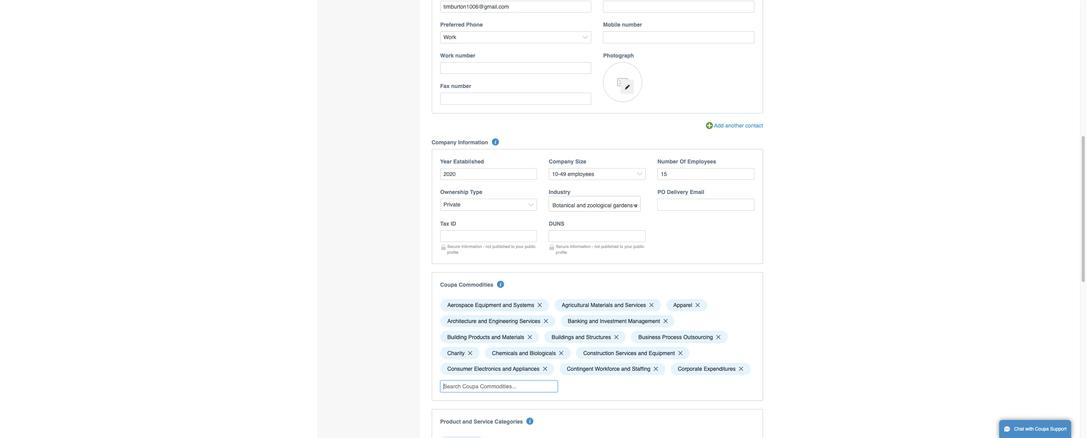 Task type: describe. For each thing, give the bounding box(es) containing it.
product and service categories
[[440, 419, 523, 425]]

duns
[[549, 221, 564, 227]]

- for tax id
[[483, 244, 484, 249]]

and left staffing
[[621, 366, 630, 372]]

another
[[725, 122, 744, 129]]

and down banking in the right of the page
[[575, 334, 585, 340]]

construction services and equipment
[[583, 350, 675, 356]]

of
[[680, 158, 686, 165]]

Industry text field
[[550, 199, 640, 211]]

aerospace equipment and systems
[[447, 302, 534, 308]]

DUNS text field
[[549, 230, 646, 242]]

and down "chemicals"
[[502, 366, 512, 372]]

photograph image
[[603, 62, 642, 102]]

aerospace
[[447, 302, 474, 308]]

engineering
[[489, 318, 518, 324]]

profile for duns
[[556, 250, 567, 255]]

and left service
[[462, 419, 472, 425]]

and up building products and materials
[[478, 318, 487, 324]]

charity option
[[440, 347, 479, 359]]

to for duns
[[620, 244, 623, 249]]

coupa inside chat with coupa support button
[[1035, 426, 1049, 432]]

number of employees
[[658, 158, 716, 165]]

chat with coupa support button
[[999, 420, 1072, 438]]

company for company information
[[432, 139, 457, 145]]

architecture and engineering services
[[447, 318, 541, 324]]

business process outsourcing option
[[631, 331, 728, 343]]

size
[[575, 158, 586, 165]]

1 horizontal spatial materials
[[591, 302, 613, 308]]

published for tax id
[[492, 244, 510, 249]]

additional information image for company information
[[492, 138, 499, 145]]

Number Of Employees text field
[[658, 168, 755, 180]]

categories
[[495, 419, 523, 425]]

services inside 'construction services and equipment' option
[[616, 350, 637, 356]]

contingent workforce and staffing
[[567, 366, 651, 372]]

chat with coupa support
[[1014, 426, 1067, 432]]

industry
[[549, 189, 571, 195]]

Fax number text field
[[440, 93, 592, 105]]

your for duns
[[624, 244, 632, 249]]

0 horizontal spatial coupa
[[440, 282, 457, 288]]

information up established
[[458, 139, 488, 145]]

1 vertical spatial equipment
[[649, 350, 675, 356]]

coupa commodities
[[440, 282, 493, 288]]

company information
[[432, 139, 488, 145]]

construction
[[583, 350, 614, 356]]

email
[[690, 189, 704, 195]]

po
[[658, 189, 666, 195]]

additional information image for product and service categories
[[527, 418, 534, 425]]

additional information image for coupa commodities
[[497, 281, 504, 288]]

aerospace equipment and systems option
[[440, 299, 549, 311]]

corporate expenditures option
[[671, 363, 751, 375]]

and up appliances on the bottom left of the page
[[519, 350, 528, 356]]

with
[[1026, 426, 1034, 432]]

1 vertical spatial materials
[[502, 334, 524, 340]]

to for tax id
[[511, 244, 515, 249]]

management
[[628, 318, 660, 324]]

contact
[[745, 122, 763, 129]]

ownership
[[440, 189, 469, 195]]

chemicals
[[492, 350, 518, 356]]

banking and investment management
[[568, 318, 660, 324]]

id
[[451, 221, 456, 227]]

agricultural
[[562, 302, 589, 308]]

number for work number
[[455, 52, 475, 59]]

agricultural materials and services option
[[555, 299, 661, 311]]

apparel
[[673, 302, 692, 308]]

company size
[[549, 158, 586, 165]]

Tax ID text field
[[440, 230, 537, 242]]

systems
[[513, 302, 534, 308]]

add
[[714, 122, 724, 129]]

and right banking in the right of the page
[[589, 318, 598, 324]]

process
[[662, 334, 682, 340]]

Work number text field
[[440, 62, 592, 74]]

buildings and structures
[[552, 334, 611, 340]]

add another contact button
[[706, 122, 763, 130]]

structures
[[586, 334, 611, 340]]

number for fax number
[[451, 83, 471, 89]]

contingent workforce and staffing option
[[560, 363, 665, 375]]

banking and investment management option
[[561, 315, 675, 327]]

add another contact
[[714, 122, 763, 129]]

services for architecture and engineering services
[[520, 318, 541, 324]]

fax number
[[440, 83, 471, 89]]

public for tax id
[[525, 244, 536, 249]]

charity
[[447, 350, 465, 356]]



Task type: locate. For each thing, give the bounding box(es) containing it.
business
[[638, 334, 661, 340]]

profile down id
[[447, 250, 458, 255]]

established
[[453, 158, 484, 165]]

secure information - not published to your public profile down tax id text field
[[447, 244, 536, 255]]

1 published from the left
[[492, 244, 510, 249]]

products
[[468, 334, 490, 340]]

services for agricultural materials and services
[[625, 302, 646, 308]]

preferred phone
[[440, 22, 483, 28]]

building
[[447, 334, 467, 340]]

company left "size"
[[549, 158, 574, 165]]

number right work
[[455, 52, 475, 59]]

0 vertical spatial company
[[432, 139, 457, 145]]

contingent
[[567, 366, 593, 372]]

selected list box containing aerospace equipment and systems
[[438, 297, 757, 377]]

0 vertical spatial coupa
[[440, 282, 457, 288]]

business process outsourcing
[[638, 334, 713, 340]]

profile down duns
[[556, 250, 567, 255]]

building products and materials
[[447, 334, 524, 340]]

biologicals
[[530, 350, 556, 356]]

1 secure information - not published to your public profile from the left
[[447, 244, 536, 255]]

additional information image
[[492, 138, 499, 145], [497, 281, 504, 288], [527, 418, 534, 425]]

2 - from the left
[[592, 244, 593, 249]]

1 to from the left
[[511, 244, 515, 249]]

1 horizontal spatial equipment
[[649, 350, 675, 356]]

1 not from the left
[[486, 244, 491, 249]]

0 horizontal spatial equipment
[[475, 302, 501, 308]]

number
[[622, 22, 642, 28], [455, 52, 475, 59], [451, 83, 471, 89]]

not down duns text box at bottom
[[594, 244, 600, 249]]

tax
[[440, 221, 449, 227]]

1 vertical spatial coupa
[[1035, 426, 1049, 432]]

employees
[[687, 158, 716, 165]]

company for company size
[[549, 158, 574, 165]]

published
[[492, 244, 510, 249], [601, 244, 619, 249]]

information down duns text box at bottom
[[570, 244, 591, 249]]

ownership type
[[440, 189, 482, 195]]

0 horizontal spatial public
[[525, 244, 536, 249]]

to
[[511, 244, 515, 249], [620, 244, 623, 249]]

public for duns
[[634, 244, 644, 249]]

apparel option
[[666, 299, 707, 311]]

secure for tax id
[[447, 244, 460, 249]]

0 vertical spatial equipment
[[475, 302, 501, 308]]

year
[[440, 158, 452, 165]]

0 horizontal spatial company
[[432, 139, 457, 145]]

1 - from the left
[[483, 244, 484, 249]]

workforce
[[595, 366, 620, 372]]

preferred
[[440, 22, 465, 28]]

1 selected list box from the top
[[438, 297, 757, 377]]

secure
[[447, 244, 460, 249], [556, 244, 569, 249]]

materials up "chemicals"
[[502, 334, 524, 340]]

tax id
[[440, 221, 456, 227]]

- down tax id text field
[[483, 244, 484, 249]]

chemicals and biologicals option
[[485, 347, 571, 359]]

and up engineering
[[503, 302, 512, 308]]

services inside architecture and engineering services option
[[520, 318, 541, 324]]

1 profile from the left
[[447, 250, 458, 255]]

number right the fax
[[451, 83, 471, 89]]

Mobile number text field
[[603, 31, 755, 43]]

photograph
[[603, 52, 634, 59]]

your down duns text box at bottom
[[624, 244, 632, 249]]

staffing
[[632, 366, 651, 372]]

published for duns
[[601, 244, 619, 249]]

2 secure information - not published to your public profile from the left
[[556, 244, 644, 255]]

1 vertical spatial additional information image
[[497, 281, 504, 288]]

1 horizontal spatial secure information - not published to your public profile
[[556, 244, 644, 255]]

services up contingent workforce and staffing option
[[616, 350, 637, 356]]

2 published from the left
[[601, 244, 619, 249]]

1 horizontal spatial public
[[634, 244, 644, 249]]

information for tax id
[[461, 244, 482, 249]]

1 horizontal spatial coupa
[[1035, 426, 1049, 432]]

consumer
[[447, 366, 473, 372]]

appliances
[[513, 366, 540, 372]]

2 your from the left
[[624, 244, 632, 249]]

banking
[[568, 318, 588, 324]]

2 selected list box from the top
[[438, 434, 757, 438]]

1 secure from the left
[[447, 244, 460, 249]]

number
[[658, 158, 678, 165]]

1 horizontal spatial your
[[624, 244, 632, 249]]

outsourcing
[[684, 334, 713, 340]]

1 vertical spatial company
[[549, 158, 574, 165]]

1 public from the left
[[525, 244, 536, 249]]

0 horizontal spatial published
[[492, 244, 510, 249]]

2 to from the left
[[620, 244, 623, 249]]

1 horizontal spatial not
[[594, 244, 600, 249]]

1 horizontal spatial secure
[[556, 244, 569, 249]]

services inside agricultural materials and services option
[[625, 302, 646, 308]]

-
[[483, 244, 484, 249], [592, 244, 593, 249]]

public
[[525, 244, 536, 249], [634, 244, 644, 249]]

services
[[625, 302, 646, 308], [520, 318, 541, 324], [616, 350, 637, 356]]

phone
[[466, 22, 483, 28]]

published down tax id text field
[[492, 244, 510, 249]]

1 vertical spatial selected list box
[[438, 434, 757, 438]]

1 horizontal spatial published
[[601, 244, 619, 249]]

architecture and engineering services option
[[440, 315, 555, 327]]

work number
[[440, 52, 475, 59]]

selected list box
[[438, 297, 757, 377], [438, 434, 757, 438]]

Year Established text field
[[440, 168, 537, 180]]

buildings and structures option
[[545, 331, 626, 343]]

not for duns
[[594, 244, 600, 249]]

investment
[[600, 318, 627, 324]]

secure down duns
[[556, 244, 569, 249]]

and
[[503, 302, 512, 308], [614, 302, 624, 308], [478, 318, 487, 324], [589, 318, 598, 324], [491, 334, 501, 340], [575, 334, 585, 340], [519, 350, 528, 356], [638, 350, 647, 356], [502, 366, 512, 372], [621, 366, 630, 372], [462, 419, 472, 425]]

0 horizontal spatial secure
[[447, 244, 460, 249]]

coupa right with
[[1035, 426, 1049, 432]]

materials
[[591, 302, 613, 308], [502, 334, 524, 340]]

electronics
[[474, 366, 501, 372]]

type
[[470, 189, 482, 195]]

- down duns text box at bottom
[[592, 244, 593, 249]]

and up staffing
[[638, 350, 647, 356]]

not down tax id text field
[[486, 244, 491, 249]]

information down tax id text field
[[461, 244, 482, 249]]

Search Coupa Commodities... field
[[440, 380, 558, 392]]

0 vertical spatial number
[[622, 22, 642, 28]]

additional information image up year established text box
[[492, 138, 499, 145]]

profile
[[447, 250, 458, 255], [556, 250, 567, 255]]

service
[[474, 419, 493, 425]]

secure information - not published to your public profile for tax id
[[447, 244, 536, 255]]

expenditures
[[704, 366, 736, 372]]

po delivery email
[[658, 189, 704, 195]]

commodities
[[459, 282, 493, 288]]

0 horizontal spatial your
[[516, 244, 524, 249]]

company up year
[[432, 139, 457, 145]]

building products and materials option
[[440, 331, 539, 343]]

agricultural materials and services
[[562, 302, 646, 308]]

0 horizontal spatial secure information - not published to your public profile
[[447, 244, 536, 255]]

and up banking and investment management option
[[614, 302, 624, 308]]

0 horizontal spatial -
[[483, 244, 484, 249]]

equipment down process
[[649, 350, 675, 356]]

0 horizontal spatial materials
[[502, 334, 524, 340]]

not for tax id
[[486, 244, 491, 249]]

2 secure from the left
[[556, 244, 569, 249]]

1 horizontal spatial profile
[[556, 250, 567, 255]]

coupa
[[440, 282, 457, 288], [1035, 426, 1049, 432]]

2 profile from the left
[[556, 250, 567, 255]]

Role text field
[[603, 1, 755, 13]]

information
[[458, 139, 488, 145], [461, 244, 482, 249], [570, 244, 591, 249]]

construction services and equipment option
[[576, 347, 690, 359]]

services down systems
[[520, 318, 541, 324]]

number for mobile number
[[622, 22, 642, 28]]

your down tax id text field
[[516, 244, 524, 249]]

information for duns
[[570, 244, 591, 249]]

0 vertical spatial selected list box
[[438, 297, 757, 377]]

year established
[[440, 158, 484, 165]]

1 your from the left
[[516, 244, 524, 249]]

support
[[1050, 426, 1067, 432]]

company
[[432, 139, 457, 145], [549, 158, 574, 165]]

2 public from the left
[[634, 244, 644, 249]]

architecture
[[447, 318, 477, 324]]

number right the mobile
[[622, 22, 642, 28]]

0 horizontal spatial profile
[[447, 250, 458, 255]]

mobile number
[[603, 22, 642, 28]]

2 vertical spatial additional information image
[[527, 418, 534, 425]]

consumer electronics and appliances
[[447, 366, 540, 372]]

corporate
[[678, 366, 702, 372]]

PO Delivery Email text field
[[658, 199, 755, 211]]

buildings
[[552, 334, 574, 340]]

0 vertical spatial materials
[[591, 302, 613, 308]]

0 vertical spatial services
[[625, 302, 646, 308]]

additional information image right categories
[[527, 418, 534, 425]]

services up management
[[625, 302, 646, 308]]

materials up investment
[[591, 302, 613, 308]]

1 horizontal spatial -
[[592, 244, 593, 249]]

secure for duns
[[556, 244, 569, 249]]

mobile
[[603, 22, 621, 28]]

corporate expenditures
[[678, 366, 736, 372]]

and down architecture and engineering services option on the bottom of the page
[[491, 334, 501, 340]]

1 horizontal spatial to
[[620, 244, 623, 249]]

2 vertical spatial number
[[451, 83, 471, 89]]

0 horizontal spatial to
[[511, 244, 515, 249]]

your for tax id
[[516, 244, 524, 249]]

to down tax id text field
[[511, 244, 515, 249]]

0 horizontal spatial not
[[486, 244, 491, 249]]

2 vertical spatial services
[[616, 350, 637, 356]]

product
[[440, 419, 461, 425]]

equipment up architecture and engineering services
[[475, 302, 501, 308]]

work
[[440, 52, 454, 59]]

None text field
[[440, 1, 592, 13]]

profile for tax id
[[447, 250, 458, 255]]

published down duns text box at bottom
[[601, 244, 619, 249]]

2 not from the left
[[594, 244, 600, 249]]

coupa up aerospace
[[440, 282, 457, 288]]

secure down id
[[447, 244, 460, 249]]

additional information image up aerospace equipment and systems option
[[497, 281, 504, 288]]

secure information - not published to your public profile for duns
[[556, 244, 644, 255]]

chat
[[1014, 426, 1024, 432]]

consumer electronics and appliances option
[[440, 363, 554, 375]]

0 vertical spatial additional information image
[[492, 138, 499, 145]]

delivery
[[667, 189, 688, 195]]

equipment
[[475, 302, 501, 308], [649, 350, 675, 356]]

1 vertical spatial services
[[520, 318, 541, 324]]

change image image
[[625, 84, 630, 90]]

1 horizontal spatial company
[[549, 158, 574, 165]]

to down duns text box at bottom
[[620, 244, 623, 249]]

chemicals and biologicals
[[492, 350, 556, 356]]

secure information - not published to your public profile down duns text box at bottom
[[556, 244, 644, 255]]

your
[[516, 244, 524, 249], [624, 244, 632, 249]]

secure information - not published to your public profile
[[447, 244, 536, 255], [556, 244, 644, 255]]

fax
[[440, 83, 450, 89]]

- for duns
[[592, 244, 593, 249]]

not
[[486, 244, 491, 249], [594, 244, 600, 249]]

1 vertical spatial number
[[455, 52, 475, 59]]



Task type: vqa. For each thing, say whether or not it's contained in the screenshot.
Commodities
yes



